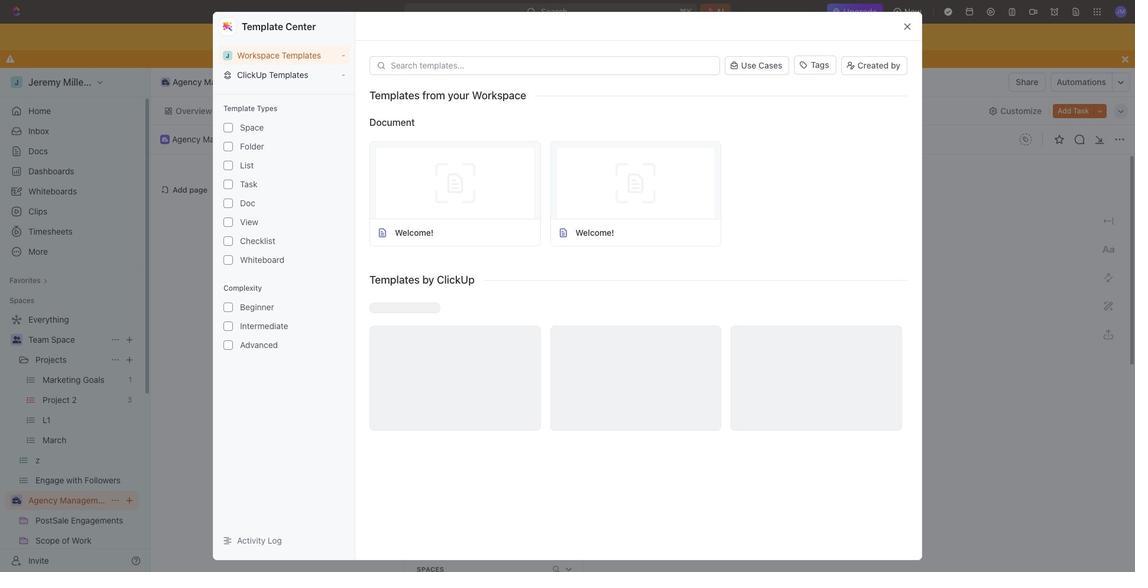 Task type: describe. For each thing, give the bounding box(es) containing it.
doc template image
[[377, 227, 388, 238]]

business time image inside tree
[[12, 497, 21, 504]]

jeremy miller's workspace, , element
[[223, 51, 232, 60]]

2 doc template element from the left
[[558, 227, 569, 238]]

0 vertical spatial business time image
[[162, 79, 169, 85]]



Task type: vqa. For each thing, say whether or not it's contained in the screenshot.
space, , element inside SIDEBAR navigation
no



Task type: locate. For each thing, give the bounding box(es) containing it.
tree
[[5, 311, 139, 573]]

0 horizontal spatial doc template element
[[377, 227, 388, 238]]

None checkbox
[[224, 142, 233, 151], [224, 218, 233, 227], [224, 256, 233, 265], [224, 322, 233, 331], [224, 142, 233, 151], [224, 218, 233, 227], [224, 256, 233, 265], [224, 322, 233, 331]]

1 doc template element from the left
[[377, 227, 388, 238]]

None checkbox
[[224, 123, 233, 133], [224, 161, 233, 170], [224, 180, 233, 189], [224, 199, 233, 208], [224, 237, 233, 246], [224, 303, 233, 312], [224, 341, 233, 350], [224, 123, 233, 133], [224, 161, 233, 170], [224, 180, 233, 189], [224, 199, 233, 208], [224, 237, 233, 246], [224, 303, 233, 312], [224, 341, 233, 350]]

sidebar navigation
[[0, 68, 151, 573]]

tree inside sidebar navigation
[[5, 311, 139, 573]]

doc template element
[[377, 227, 388, 238], [558, 227, 569, 238]]

doc template image
[[558, 227, 569, 238]]

Search templates... text field
[[391, 61, 713, 70]]

business time image
[[162, 79, 169, 85], [162, 137, 168, 142], [12, 497, 21, 504]]

2 vertical spatial business time image
[[12, 497, 21, 504]]

1 horizontal spatial doc template element
[[558, 227, 569, 238]]

user group image
[[12, 337, 21, 344]]

1 vertical spatial business time image
[[162, 137, 168, 142]]



